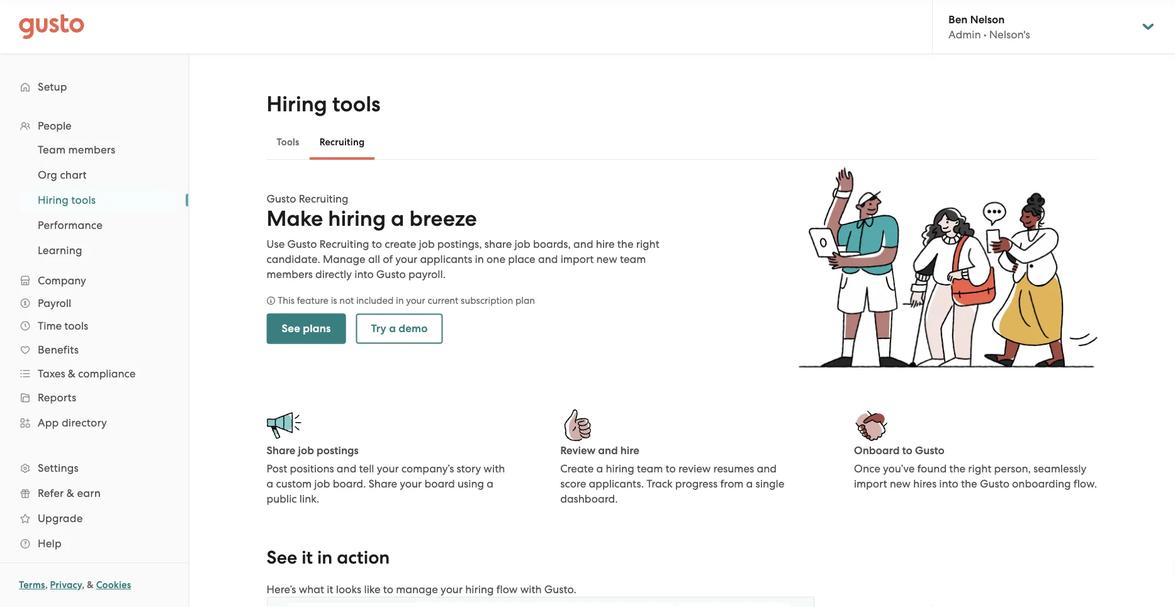 Task type: describe. For each thing, give the bounding box(es) containing it.
taxes & compliance
[[38, 368, 136, 380]]

2 vertical spatial hiring
[[466, 583, 494, 596]]

applicants.
[[589, 478, 644, 490]]

reports
[[38, 392, 76, 404]]

hiring tools link
[[23, 189, 176, 212]]

and right boards,
[[574, 238, 594, 250]]

board
[[425, 478, 455, 490]]

settings link
[[13, 457, 176, 480]]

chart
[[60, 169, 87, 181]]

see plans
[[282, 323, 331, 335]]

use
[[267, 238, 285, 250]]

with for postings
[[484, 463, 505, 475]]

flow
[[497, 583, 518, 596]]

person,
[[995, 463, 1032, 475]]

company
[[38, 275, 86, 287]]

org
[[38, 169, 57, 181]]

refer & earn
[[38, 487, 101, 500]]

0 horizontal spatial it
[[302, 548, 313, 569]]

members inside list
[[68, 144, 116, 156]]

and inside share job postings post positions and tell your company's story with a custom job board. share your board using a public link.
[[337, 463, 357, 475]]

directory
[[62, 417, 107, 430]]

privacy
[[50, 580, 82, 591]]

1 vertical spatial in
[[396, 295, 404, 307]]

you've
[[884, 463, 915, 475]]

and down boards,
[[538, 253, 558, 266]]

progress
[[676, 478, 718, 490]]

review
[[679, 463, 711, 475]]

tools
[[277, 137, 300, 148]]

team inside gusto recruiting make hiring a breeze use gusto recruiting to create job postings, share job boards, and hire the right candidate. manage all of your applicants in one place and import new team members directly into gusto payroll.
[[620, 253, 646, 266]]

breeze
[[410, 206, 477, 232]]

hiring tools tab list
[[267, 125, 1098, 160]]

gusto up candidate.
[[287, 238, 317, 250]]

2 vertical spatial recruiting
[[320, 238, 369, 250]]

your left current
[[406, 295, 426, 307]]

your right manage
[[441, 583, 463, 596]]

public
[[267, 493, 297, 505]]

link.
[[300, 493, 319, 505]]

a right from
[[747, 478, 753, 490]]

setup
[[38, 81, 67, 93]]

privacy link
[[50, 580, 82, 591]]

taxes & compliance button
[[13, 363, 176, 385]]

payroll
[[38, 297, 71, 310]]

members inside gusto recruiting make hiring a breeze use gusto recruiting to create job postings, share job boards, and hire the right candidate. manage all of your applicants in one place and import new team members directly into gusto payroll.
[[267, 268, 313, 281]]

job up place
[[515, 238, 531, 250]]

current
[[428, 295, 459, 307]]

gusto navigation element
[[0, 54, 188, 577]]

team members link
[[23, 139, 176, 161]]

payroll button
[[13, 292, 176, 315]]

taxes
[[38, 368, 65, 380]]

not
[[340, 295, 354, 307]]

2 vertical spatial the
[[962, 478, 978, 490]]

2 vertical spatial &
[[87, 580, 94, 591]]

here's
[[267, 583, 296, 596]]

gusto recruiting make hiring a breeze use gusto recruiting to create job postings, share job boards, and hire the right candidate. manage all of your applicants in one place and import new team members directly into gusto payroll.
[[267, 193, 660, 281]]

try
[[371, 323, 387, 335]]

import inside gusto recruiting make hiring a breeze use gusto recruiting to create job postings, share job boards, and hire the right candidate. manage all of your applicants in one place and import new team members directly into gusto payroll.
[[561, 253, 594, 266]]

hiring tools inside "link"
[[38, 194, 96, 207]]

0 horizontal spatial share
[[267, 445, 296, 457]]

review
[[561, 445, 596, 457]]

help
[[38, 538, 62, 550]]

1 vertical spatial recruiting
[[299, 193, 349, 205]]

job down positions
[[314, 478, 330, 490]]

hire inside gusto recruiting make hiring a breeze use gusto recruiting to create job postings, share job boards, and hire the right candidate. manage all of your applicants in one place and import new team members directly into gusto payroll.
[[596, 238, 615, 250]]

tell
[[359, 463, 374, 475]]

learning link
[[23, 239, 176, 262]]

place
[[508, 253, 536, 266]]

1 vertical spatial the
[[950, 463, 966, 475]]

company button
[[13, 270, 176, 292]]

time tools button
[[13, 315, 176, 338]]

hires
[[914, 478, 937, 490]]

upgrade link
[[13, 508, 176, 530]]

payroll.
[[409, 268, 446, 281]]

settings
[[38, 462, 79, 475]]

tools button
[[267, 127, 310, 157]]

to inside onboard to gusto once you've found the right person, seamlessly import new hires into the gusto onboarding flow.
[[903, 445, 913, 457]]

setup link
[[13, 76, 176, 98]]

admin
[[949, 28, 982, 41]]

reports link
[[13, 387, 176, 409]]

gusto down of
[[377, 268, 406, 281]]

of
[[383, 253, 393, 266]]

right inside onboard to gusto once you've found the right person, seamlessly import new hires into the gusto onboarding flow.
[[969, 463, 992, 475]]

job up applicants
[[419, 238, 435, 250]]

help link
[[13, 533, 176, 555]]

what
[[299, 583, 324, 596]]

found
[[918, 463, 947, 475]]

tools inside dropdown button
[[64, 320, 88, 333]]

gusto up found
[[916, 445, 945, 457]]

included
[[356, 295, 394, 307]]

candidate.
[[267, 253, 320, 266]]

new inside onboard to gusto once you've found the right person, seamlessly import new hires into the gusto onboarding flow.
[[890, 478, 911, 490]]

see for see plans
[[282, 323, 300, 335]]

recruiting image
[[799, 168, 1098, 368]]

see an overview of open positions image
[[268, 599, 814, 608]]

from
[[721, 478, 744, 490]]

import inside onboard to gusto once you've found the right person, seamlessly import new hires into the gusto onboarding flow.
[[855, 478, 888, 490]]

score
[[561, 478, 587, 490]]

onboard to gusto once you've found the right person, seamlessly import new hires into the gusto onboarding flow.
[[855, 445, 1098, 490]]

app directory
[[38, 417, 107, 430]]

hiring inside gusto recruiting make hiring a breeze use gusto recruiting to create job postings, share job boards, and hire the right candidate. manage all of your applicants in one place and import new team members directly into gusto payroll.
[[328, 206, 386, 232]]

boards,
[[533, 238, 571, 250]]

all
[[368, 253, 380, 266]]

gusto.
[[545, 583, 577, 596]]

in inside gusto recruiting make hiring a breeze use gusto recruiting to create job postings, share job boards, and hire the right candidate. manage all of your applicants in one place and import new team members directly into gusto payroll.
[[475, 253, 484, 266]]

team inside the review and hire create a hiring team to review resumes and score applicants. track progress from a single dashboard.
[[637, 463, 663, 475]]

earn
[[77, 487, 101, 500]]

track
[[647, 478, 673, 490]]

applicants
[[420, 253, 473, 266]]

0 horizontal spatial in
[[317, 548, 333, 569]]

performance link
[[23, 214, 176, 237]]

subscription
[[461, 295, 513, 307]]

seamlessly
[[1034, 463, 1087, 475]]

a inside gusto recruiting make hiring a breeze use gusto recruiting to create job postings, share job boards, and hire the right candidate. manage all of your applicants in one place and import new team members directly into gusto payroll.
[[391, 206, 405, 232]]

postings
[[317, 445, 359, 457]]

new inside gusto recruiting make hiring a breeze use gusto recruiting to create job postings, share job boards, and hire the right candidate. manage all of your applicants in one place and import new team members directly into gusto payroll.
[[597, 253, 618, 266]]

hire inside the review and hire create a hiring team to review resumes and score applicants. track progress from a single dashboard.
[[621, 445, 640, 457]]

review and hire create a hiring team to review resumes and score applicants. track progress from a single dashboard.
[[561, 445, 785, 505]]

feature
[[297, 295, 329, 307]]



Task type: locate. For each thing, give the bounding box(es) containing it.
to up all
[[372, 238, 382, 250]]

& for compliance
[[68, 368, 76, 380]]

with up see an overview of open positions image at the bottom of page
[[521, 583, 542, 596]]

is
[[331, 295, 337, 307]]

create
[[561, 463, 594, 475]]

& right the taxes
[[68, 368, 76, 380]]

1 vertical spatial hire
[[621, 445, 640, 457]]

see it in action
[[267, 548, 390, 569]]

0 horizontal spatial hiring
[[38, 194, 69, 207]]

with inside share job postings post positions and tell your company's story with a custom job board. share your board using a public link.
[[484, 463, 505, 475]]

0 vertical spatial new
[[597, 253, 618, 266]]

1 vertical spatial right
[[969, 463, 992, 475]]

0 horizontal spatial hiring
[[328, 206, 386, 232]]

1 horizontal spatial into
[[940, 478, 959, 490]]

your down the 'create'
[[396, 253, 418, 266]]

dashboard.
[[561, 493, 618, 505]]

2 list from the top
[[0, 137, 188, 263]]

0 vertical spatial share
[[267, 445, 296, 457]]

tools down chart
[[71, 194, 96, 207]]

people
[[38, 120, 72, 132]]

in up what at the bottom left of the page
[[317, 548, 333, 569]]

list containing people
[[0, 115, 188, 557]]

1 horizontal spatial hiring tools
[[267, 92, 381, 117]]

0 horizontal spatial new
[[597, 253, 618, 266]]

2 vertical spatial in
[[317, 548, 333, 569]]

your inside gusto recruiting make hiring a breeze use gusto recruiting to create job postings, share job boards, and hire the right candidate. manage all of your applicants in one place and import new team members directly into gusto payroll.
[[396, 253, 418, 266]]

hiring tools up the performance at the top of page
[[38, 194, 96, 207]]

into inside gusto recruiting make hiring a breeze use gusto recruiting to create job postings, share job boards, and hire the right candidate. manage all of your applicants in one place and import new team members directly into gusto payroll.
[[355, 268, 374, 281]]

gusto down person,
[[981, 478, 1010, 490]]

compliance
[[78, 368, 136, 380]]

manage
[[396, 583, 438, 596]]

members down candidate.
[[267, 268, 313, 281]]

and
[[574, 238, 594, 250], [538, 253, 558, 266], [598, 445, 618, 457], [337, 463, 357, 475], [757, 463, 777, 475]]

people button
[[13, 115, 176, 137]]

job
[[419, 238, 435, 250], [515, 238, 531, 250], [298, 445, 314, 457], [314, 478, 330, 490]]

once
[[855, 463, 881, 475]]

see inside button
[[282, 323, 300, 335]]

your down company's
[[400, 478, 422, 490]]

1 horizontal spatial hiring
[[267, 92, 327, 117]]

terms link
[[19, 580, 45, 591]]

right inside gusto recruiting make hiring a breeze use gusto recruiting to create job postings, share job boards, and hire the right candidate. manage all of your applicants in one place and import new team members directly into gusto payroll.
[[637, 238, 660, 250]]

a right try
[[389, 323, 396, 335]]

with right the story
[[484, 463, 505, 475]]

1 horizontal spatial in
[[396, 295, 404, 307]]

1 , from the left
[[45, 580, 48, 591]]

a inside button
[[389, 323, 396, 335]]

hire up applicants.
[[621, 445, 640, 457]]

cookies button
[[96, 578, 131, 593]]

share up post
[[267, 445, 296, 457]]

see up here's
[[267, 548, 297, 569]]

into
[[355, 268, 374, 281], [940, 478, 959, 490]]

recruiting right tools
[[320, 137, 365, 148]]

ben
[[949, 13, 968, 26]]

to
[[372, 238, 382, 250], [903, 445, 913, 457], [666, 463, 676, 475], [383, 583, 394, 596]]

into down found
[[940, 478, 959, 490]]

0 horizontal spatial import
[[561, 253, 594, 266]]

home image
[[19, 14, 84, 39]]

1 vertical spatial import
[[855, 478, 888, 490]]

hiring up manage
[[328, 206, 386, 232]]

to up track
[[666, 463, 676, 475]]

0 horizontal spatial right
[[637, 238, 660, 250]]

make
[[267, 206, 323, 232]]

1 vertical spatial share
[[369, 478, 397, 490]]

flow.
[[1074, 478, 1098, 490]]

import down boards,
[[561, 253, 594, 266]]

1 horizontal spatial it
[[327, 583, 334, 596]]

demo
[[399, 323, 428, 335]]

& inside dropdown button
[[68, 368, 76, 380]]

it up what at the bottom left of the page
[[302, 548, 313, 569]]

hiring up applicants.
[[606, 463, 635, 475]]

0 vertical spatial right
[[637, 238, 660, 250]]

tools
[[333, 92, 381, 117], [71, 194, 96, 207], [64, 320, 88, 333]]

app directory link
[[13, 412, 176, 435]]

company's
[[402, 463, 454, 475]]

app
[[38, 417, 59, 430]]

0 horizontal spatial with
[[484, 463, 505, 475]]

performance
[[38, 219, 103, 232]]

story
[[457, 463, 481, 475]]

& for earn
[[67, 487, 74, 500]]

1 horizontal spatial hiring
[[466, 583, 494, 596]]

0 vertical spatial hiring
[[267, 92, 327, 117]]

0 vertical spatial the
[[618, 238, 634, 250]]

it
[[302, 548, 313, 569], [327, 583, 334, 596]]

1 vertical spatial new
[[890, 478, 911, 490]]

1 vertical spatial hiring
[[606, 463, 635, 475]]

this feature is not included in your current subscription plan
[[276, 295, 535, 307]]

members down people "dropdown button" on the left
[[68, 144, 116, 156]]

share down tell
[[369, 478, 397, 490]]

1 horizontal spatial right
[[969, 463, 992, 475]]

import
[[561, 253, 594, 266], [855, 478, 888, 490]]

1 horizontal spatial import
[[855, 478, 888, 490]]

org chart
[[38, 169, 87, 181]]

cookies
[[96, 580, 131, 591]]

in right included
[[396, 295, 404, 307]]

positions
[[290, 463, 334, 475]]

share
[[485, 238, 512, 250]]

recruiting button
[[310, 127, 375, 157]]

try a demo button
[[356, 314, 443, 344]]

0 vertical spatial recruiting
[[320, 137, 365, 148]]

0 horizontal spatial members
[[68, 144, 116, 156]]

recruiting up manage
[[320, 238, 369, 250]]

share job postings post positions and tell your company's story with a custom job board. share your board using a public link.
[[267, 445, 505, 505]]

here's what it looks like to manage your hiring flow with gusto.
[[267, 583, 577, 596]]

list containing team members
[[0, 137, 188, 263]]

hiring inside the review and hire create a hiring team to review resumes and score applicants. track progress from a single dashboard.
[[606, 463, 635, 475]]

board.
[[333, 478, 366, 490]]

2 , from the left
[[82, 580, 85, 591]]

1 horizontal spatial members
[[267, 268, 313, 281]]

hiring tools
[[267, 92, 381, 117], [38, 194, 96, 207]]

to up you've
[[903, 445, 913, 457]]

hiring tools up "recruiting" "button"
[[267, 92, 381, 117]]

hiring down the org
[[38, 194, 69, 207]]

ben nelson admin • nelson's
[[949, 13, 1031, 41]]

& left cookies button
[[87, 580, 94, 591]]

1 vertical spatial members
[[267, 268, 313, 281]]

with
[[484, 463, 505, 475], [521, 583, 542, 596]]

0 vertical spatial hiring
[[328, 206, 386, 232]]

1 vertical spatial team
[[637, 463, 663, 475]]

1 vertical spatial see
[[267, 548, 297, 569]]

tools up "recruiting" "button"
[[333, 92, 381, 117]]

looks
[[336, 583, 362, 596]]

the inside gusto recruiting make hiring a breeze use gusto recruiting to create job postings, share job boards, and hire the right candidate. manage all of your applicants in one place and import new team members directly into gusto payroll.
[[618, 238, 634, 250]]

terms
[[19, 580, 45, 591]]

list
[[0, 115, 188, 557], [0, 137, 188, 263]]

in left the one at the top left of page
[[475, 253, 484, 266]]

and up single
[[757, 463, 777, 475]]

a down post
[[267, 478, 273, 490]]

time
[[38, 320, 62, 333]]

1 horizontal spatial share
[[369, 478, 397, 490]]

resumes
[[714, 463, 755, 475]]

1 vertical spatial it
[[327, 583, 334, 596]]

upgrade
[[38, 513, 83, 525]]

directly
[[316, 268, 352, 281]]

1 horizontal spatial ,
[[82, 580, 85, 591]]

to inside the review and hire create a hiring team to review resumes and score applicants. track progress from a single dashboard.
[[666, 463, 676, 475]]

1 horizontal spatial with
[[521, 583, 542, 596]]

0 vertical spatial tools
[[333, 92, 381, 117]]

learning
[[38, 244, 82, 257]]

a
[[391, 206, 405, 232], [389, 323, 396, 335], [597, 463, 603, 475], [267, 478, 273, 490], [487, 478, 494, 490], [747, 478, 753, 490]]

see plans button
[[267, 314, 346, 344]]

import down once
[[855, 478, 888, 490]]

0 vertical spatial in
[[475, 253, 484, 266]]

a up applicants.
[[597, 463, 603, 475]]

0 horizontal spatial ,
[[45, 580, 48, 591]]

plans
[[303, 323, 331, 335]]

1 vertical spatial &
[[67, 487, 74, 500]]

job up positions
[[298, 445, 314, 457]]

1 vertical spatial hiring tools
[[38, 194, 96, 207]]

a right using at the left bottom of page
[[487, 478, 494, 490]]

and right review
[[598, 445, 618, 457]]

refer & earn link
[[13, 482, 176, 505]]

and up board.
[[337, 463, 357, 475]]

,
[[45, 580, 48, 591], [82, 580, 85, 591]]

hiring inside "link"
[[38, 194, 69, 207]]

recruiting up make
[[299, 193, 349, 205]]

your right tell
[[377, 463, 399, 475]]

1 vertical spatial with
[[521, 583, 542, 596]]

it right what at the bottom left of the page
[[327, 583, 334, 596]]

hiring left "flow"
[[466, 583, 494, 596]]

benefits link
[[13, 339, 176, 361]]

tools inside "link"
[[71, 194, 96, 207]]

gusto up make
[[267, 193, 296, 205]]

hiring up tools button at top left
[[267, 92, 327, 117]]

to right like
[[383, 583, 394, 596]]

2 vertical spatial tools
[[64, 320, 88, 333]]

0 vertical spatial hire
[[596, 238, 615, 250]]

0 vertical spatial hiring tools
[[267, 92, 381, 117]]

with for it
[[521, 583, 542, 596]]

see left plans
[[282, 323, 300, 335]]

postings,
[[438, 238, 482, 250]]

2 horizontal spatial hiring
[[606, 463, 635, 475]]

2 horizontal spatial in
[[475, 253, 484, 266]]

one
[[487, 253, 506, 266]]

team
[[38, 144, 66, 156]]

like
[[364, 583, 381, 596]]

your
[[396, 253, 418, 266], [406, 295, 426, 307], [377, 463, 399, 475], [400, 478, 422, 490], [441, 583, 463, 596]]

nelson
[[971, 13, 1005, 26]]

custom
[[276, 478, 312, 490]]

, left cookies button
[[82, 580, 85, 591]]

0 vertical spatial see
[[282, 323, 300, 335]]

try a demo
[[371, 323, 428, 335]]

see for see it in action
[[267, 548, 297, 569]]

gusto
[[267, 193, 296, 205], [287, 238, 317, 250], [377, 268, 406, 281], [916, 445, 945, 457], [981, 478, 1010, 490]]

0 vertical spatial import
[[561, 253, 594, 266]]

tools right time
[[64, 320, 88, 333]]

a up the 'create'
[[391, 206, 405, 232]]

, left "privacy" link
[[45, 580, 48, 591]]

0 horizontal spatial hire
[[596, 238, 615, 250]]

plan
[[516, 295, 535, 307]]

single
[[756, 478, 785, 490]]

1 vertical spatial tools
[[71, 194, 96, 207]]

0 vertical spatial it
[[302, 548, 313, 569]]

1 list from the top
[[0, 115, 188, 557]]

0 vertical spatial team
[[620, 253, 646, 266]]

0 horizontal spatial into
[[355, 268, 374, 281]]

time tools
[[38, 320, 88, 333]]

post
[[267, 463, 287, 475]]

1 horizontal spatial hire
[[621, 445, 640, 457]]

recruiting inside "button"
[[320, 137, 365, 148]]

& left earn
[[67, 487, 74, 500]]

0 horizontal spatial hiring tools
[[38, 194, 96, 207]]

to inside gusto recruiting make hiring a breeze use gusto recruiting to create job postings, share job boards, and hire the right candidate. manage all of your applicants in one place and import new team members directly into gusto payroll.
[[372, 238, 382, 250]]

right
[[637, 238, 660, 250], [969, 463, 992, 475]]

1 vertical spatial into
[[940, 478, 959, 490]]

0 vertical spatial into
[[355, 268, 374, 281]]

hire right boards,
[[596, 238, 615, 250]]

1 horizontal spatial new
[[890, 478, 911, 490]]

into down all
[[355, 268, 374, 281]]

0 vertical spatial members
[[68, 144, 116, 156]]

0 vertical spatial with
[[484, 463, 505, 475]]

into inside onboard to gusto once you've found the right person, seamlessly import new hires into the gusto onboarding flow.
[[940, 478, 959, 490]]

0 vertical spatial &
[[68, 368, 76, 380]]

manage
[[323, 253, 366, 266]]

1 vertical spatial hiring
[[38, 194, 69, 207]]



Task type: vqa. For each thing, say whether or not it's contained in the screenshot.
the demo
yes



